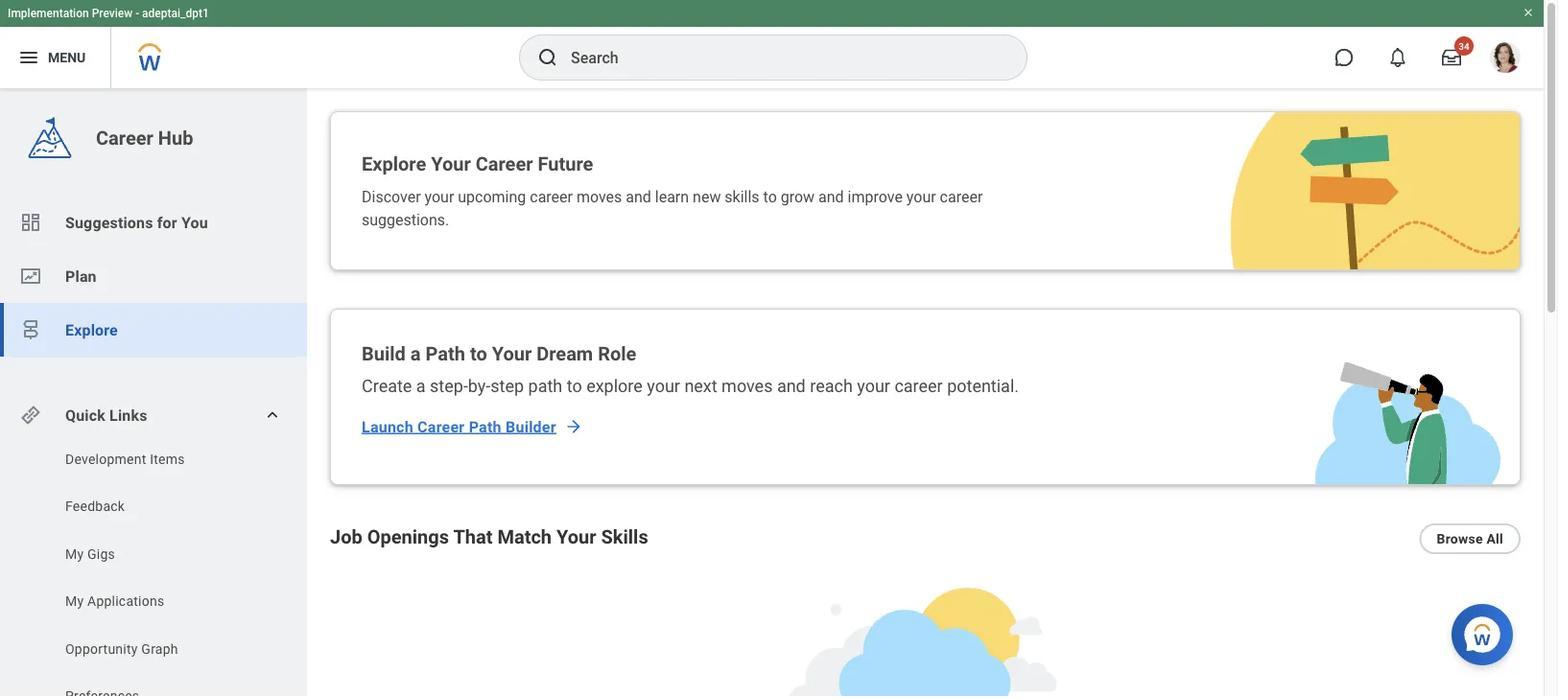 Task type: describe. For each thing, give the bounding box(es) containing it.
items
[[150, 451, 185, 467]]

you
[[181, 214, 208, 232]]

menu
[[48, 50, 86, 65]]

launch career path builder button
[[362, 417, 583, 437]]

launch career path builder
[[362, 418, 556, 436]]

skills
[[725, 188, 760, 206]]

openings
[[367, 526, 449, 548]]

skills
[[601, 526, 648, 548]]

all
[[1487, 531, 1504, 547]]

career hub
[[96, 127, 193, 149]]

list containing suggestions for you
[[0, 196, 307, 357]]

a for build
[[411, 343, 421, 365]]

implementation
[[8, 7, 89, 20]]

my applications
[[65, 594, 164, 610]]

development items
[[65, 451, 185, 467]]

upcoming
[[458, 188, 526, 206]]

links
[[109, 406, 147, 425]]

explore link
[[0, 303, 307, 357]]

explore your career future
[[362, 153, 593, 175]]

build
[[362, 343, 406, 365]]

create
[[362, 377, 412, 397]]

quick links element
[[19, 396, 292, 435]]

step
[[491, 377, 524, 397]]

my for my applications
[[65, 594, 84, 610]]

development
[[65, 451, 146, 467]]

my for my gigs
[[65, 546, 84, 562]]

adeptai_dpt1
[[142, 7, 209, 20]]

your for to
[[492, 343, 532, 365]]

my gigs link
[[63, 545, 261, 564]]

your right improve at the right top of page
[[907, 188, 936, 206]]

opportunity graph
[[65, 641, 178, 657]]

search image
[[536, 46, 559, 69]]

create a step-by-step path to explore your next moves and reach your career potential.
[[362, 377, 1019, 397]]

feedback
[[65, 499, 125, 515]]

suggestions for you
[[65, 214, 208, 232]]

improve
[[848, 188, 903, 206]]

career for potential.
[[895, 377, 943, 397]]

my applications link
[[63, 593, 261, 612]]

moves inside discover your upcoming career moves and learn new skills to grow and improve your career suggestions.
[[577, 188, 622, 206]]

that
[[453, 526, 493, 548]]

grow
[[781, 188, 815, 206]]

onboarding home image
[[19, 265, 42, 288]]

browse all link
[[1420, 524, 1521, 555]]

development items link
[[63, 450, 261, 469]]

explore for explore your career future
[[362, 153, 426, 175]]

1 vertical spatial to
[[470, 343, 487, 365]]

path for a
[[426, 343, 465, 365]]

dashboard image
[[19, 211, 42, 234]]

your up the 'suggestions.'
[[425, 188, 454, 206]]

gigs
[[87, 546, 115, 562]]

browse all
[[1437, 531, 1504, 547]]

quick links
[[65, 406, 147, 425]]

learn
[[655, 188, 689, 206]]

close environment banner image
[[1523, 7, 1534, 18]]



Task type: locate. For each thing, give the bounding box(es) containing it.
menu button
[[0, 27, 111, 88]]

quick
[[65, 406, 105, 425]]

explore inside 'link'
[[65, 321, 118, 339]]

0 vertical spatial explore
[[362, 153, 426, 175]]

0 horizontal spatial path
[[426, 343, 465, 365]]

0 vertical spatial your
[[431, 153, 471, 175]]

and for moves
[[777, 377, 806, 397]]

your left the next
[[647, 377, 680, 397]]

career right improve at the right top of page
[[940, 188, 983, 206]]

career left hub
[[96, 127, 153, 149]]

path up step-
[[426, 343, 465, 365]]

0 horizontal spatial moves
[[577, 188, 622, 206]]

1 vertical spatial a
[[416, 377, 426, 397]]

dream
[[537, 343, 593, 365]]

to up "by-"
[[470, 343, 487, 365]]

plan
[[65, 267, 97, 285]]

1 my from the top
[[65, 546, 84, 562]]

link image
[[19, 404, 42, 427]]

0 horizontal spatial your
[[431, 153, 471, 175]]

1 vertical spatial path
[[469, 418, 502, 436]]

job
[[330, 526, 362, 548]]

1 vertical spatial moves
[[722, 377, 773, 397]]

0 horizontal spatial career
[[96, 127, 153, 149]]

and
[[626, 188, 651, 206], [819, 188, 844, 206], [777, 377, 806, 397]]

path
[[528, 377, 563, 397]]

moves
[[577, 188, 622, 206], [722, 377, 773, 397]]

1 vertical spatial explore
[[65, 321, 118, 339]]

1 horizontal spatial path
[[469, 418, 502, 436]]

explore
[[362, 153, 426, 175], [65, 321, 118, 339]]

career down step-
[[418, 418, 465, 436]]

path
[[426, 343, 465, 365], [469, 418, 502, 436]]

my left gigs
[[65, 546, 84, 562]]

to
[[763, 188, 777, 206], [470, 343, 487, 365], [567, 377, 582, 397]]

0 horizontal spatial explore
[[65, 321, 118, 339]]

suggestions for you link
[[0, 196, 307, 249]]

hub
[[158, 127, 193, 149]]

moves down future
[[577, 188, 622, 206]]

preview
[[92, 7, 133, 20]]

0 vertical spatial to
[[763, 188, 777, 206]]

career down future
[[530, 188, 573, 206]]

your
[[431, 153, 471, 175], [492, 343, 532, 365], [557, 526, 596, 548]]

opportunity
[[65, 641, 138, 657]]

your left skills
[[557, 526, 596, 548]]

1 vertical spatial your
[[492, 343, 532, 365]]

your
[[425, 188, 454, 206], [907, 188, 936, 206], [647, 377, 680, 397], [857, 377, 890, 397]]

2 vertical spatial your
[[557, 526, 596, 548]]

career inside 'button'
[[418, 418, 465, 436]]

0 horizontal spatial to
[[470, 343, 487, 365]]

1 list from the top
[[0, 196, 307, 357]]

for
[[157, 214, 177, 232]]

1 horizontal spatial career
[[418, 418, 465, 436]]

list containing development items
[[0, 450, 307, 697]]

job openings that match your skills
[[330, 526, 648, 548]]

opportunity graph link
[[63, 640, 261, 659]]

timeline milestone image
[[19, 319, 42, 342]]

chevron up small image
[[263, 406, 282, 425]]

1 horizontal spatial your
[[492, 343, 532, 365]]

inbox large image
[[1442, 48, 1461, 67]]

1 horizontal spatial and
[[777, 377, 806, 397]]

2 list from the top
[[0, 450, 307, 697]]

career
[[96, 127, 153, 149], [476, 153, 533, 175], [418, 418, 465, 436]]

builder
[[506, 418, 556, 436]]

explore up 'discover'
[[362, 153, 426, 175]]

and for grow
[[819, 188, 844, 206]]

path inside launch career path builder 'button'
[[469, 418, 502, 436]]

2 horizontal spatial and
[[819, 188, 844, 206]]

to left grow
[[763, 188, 777, 206]]

career
[[530, 188, 573, 206], [940, 188, 983, 206], [895, 377, 943, 397]]

applications
[[87, 594, 164, 610]]

match
[[497, 526, 552, 548]]

my gigs
[[65, 546, 115, 562]]

notifications large image
[[1389, 48, 1408, 67]]

justify image
[[17, 46, 40, 69]]

your up step
[[492, 343, 532, 365]]

profile logan mcneil image
[[1490, 42, 1521, 77]]

my
[[65, 546, 84, 562], [65, 594, 84, 610]]

to inside discover your upcoming career moves and learn new skills to grow and improve your career suggestions.
[[763, 188, 777, 206]]

by-
[[468, 377, 491, 397]]

34 button
[[1431, 36, 1474, 79]]

career up upcoming
[[476, 153, 533, 175]]

0 vertical spatial career
[[96, 127, 153, 149]]

2 vertical spatial career
[[418, 418, 465, 436]]

my down my gigs
[[65, 594, 84, 610]]

2 horizontal spatial career
[[476, 153, 533, 175]]

new
[[693, 188, 721, 206]]

launch career path builder icon image
[[1316, 362, 1501, 485]]

discover your upcoming career moves and learn new skills to grow and improve your career suggestions.
[[362, 188, 983, 229]]

0 vertical spatial a
[[411, 343, 421, 365]]

0 vertical spatial list
[[0, 196, 307, 357]]

Search Workday  search field
[[571, 36, 987, 79]]

a for create
[[416, 377, 426, 397]]

reach
[[810, 377, 853, 397]]

suggestions
[[65, 214, 153, 232]]

a right the build
[[411, 343, 421, 365]]

0 horizontal spatial and
[[626, 188, 651, 206]]

0 vertical spatial path
[[426, 343, 465, 365]]

and left learn
[[626, 188, 651, 206]]

2 horizontal spatial your
[[557, 526, 596, 548]]

path down "by-"
[[469, 418, 502, 436]]

moves right the next
[[722, 377, 773, 397]]

-
[[135, 7, 139, 20]]

potential.
[[947, 377, 1019, 397]]

explore down plan
[[65, 321, 118, 339]]

0 vertical spatial my
[[65, 546, 84, 562]]

1 vertical spatial my
[[65, 594, 84, 610]]

explore for explore
[[65, 321, 118, 339]]

browse
[[1437, 531, 1483, 547]]

34
[[1459, 40, 1470, 52]]

your for match
[[557, 526, 596, 548]]

menu banner
[[0, 0, 1544, 88]]

1 horizontal spatial moves
[[722, 377, 773, 397]]

1 horizontal spatial to
[[567, 377, 582, 397]]

and right grow
[[819, 188, 844, 206]]

build a path to your dream role
[[362, 343, 637, 365]]

explore
[[586, 377, 643, 397]]

list
[[0, 196, 307, 357], [0, 450, 307, 697]]

plan link
[[0, 249, 307, 303]]

step-
[[430, 377, 468, 397]]

1 vertical spatial list
[[0, 450, 307, 697]]

a left step-
[[416, 377, 426, 397]]

future
[[538, 153, 593, 175]]

graph
[[141, 641, 178, 657]]

your right reach at the right of page
[[857, 377, 890, 397]]

launch
[[362, 418, 413, 436]]

path for career
[[469, 418, 502, 436]]

suggestions.
[[362, 211, 449, 229]]

career left potential.
[[895, 377, 943, 397]]

your up upcoming
[[431, 153, 471, 175]]

to right path on the bottom
[[567, 377, 582, 397]]

1 vertical spatial career
[[476, 153, 533, 175]]

0 vertical spatial moves
[[577, 188, 622, 206]]

discover
[[362, 188, 421, 206]]

arrow right image
[[564, 417, 583, 437]]

career for suggestions.
[[940, 188, 983, 206]]

a
[[411, 343, 421, 365], [416, 377, 426, 397]]

next
[[685, 377, 717, 397]]

and left reach at the right of page
[[777, 377, 806, 397]]

role
[[598, 343, 637, 365]]

2 my from the top
[[65, 594, 84, 610]]

feedback link
[[63, 498, 261, 517]]

1 horizontal spatial explore
[[362, 153, 426, 175]]

2 horizontal spatial to
[[763, 188, 777, 206]]

2 vertical spatial to
[[567, 377, 582, 397]]

implementation preview -   adeptai_dpt1
[[8, 7, 209, 20]]



Task type: vqa. For each thing, say whether or not it's contained in the screenshot.
Active Sessions
no



